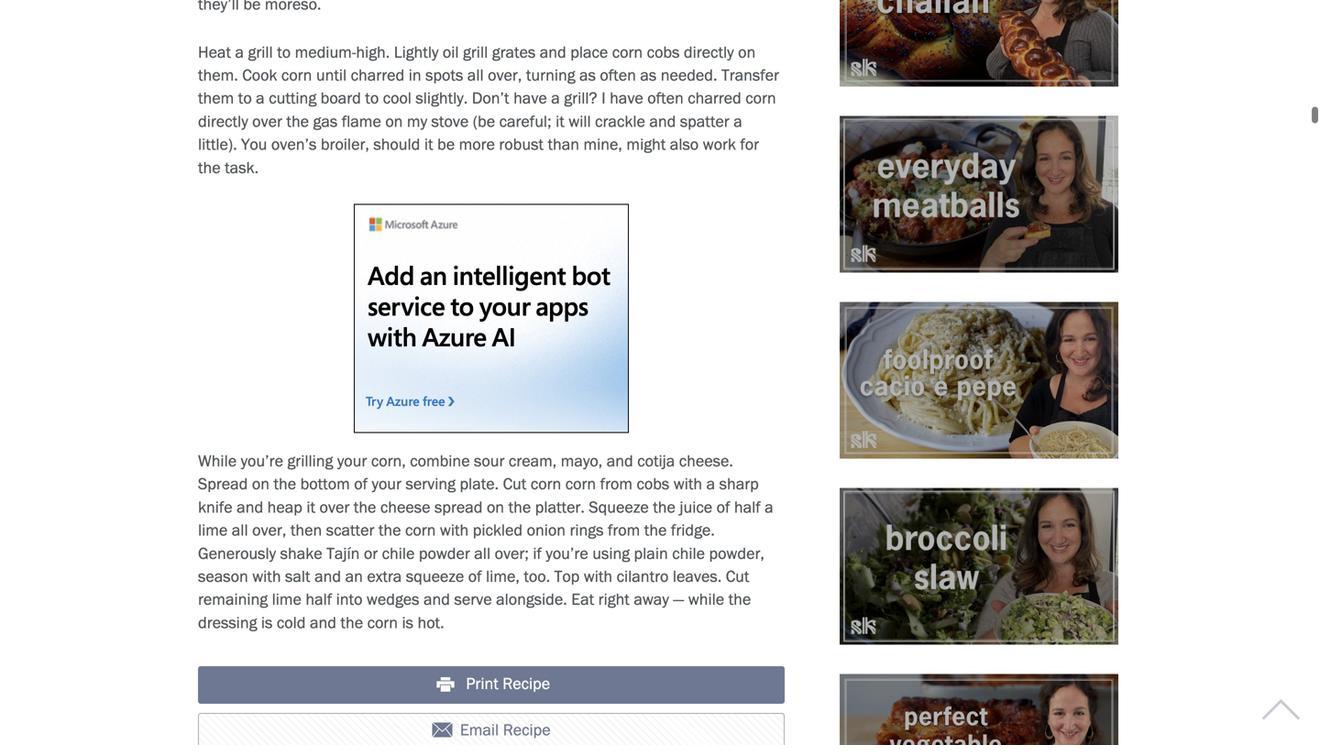 Task type: describe. For each thing, give the bounding box(es) containing it.
over;
[[495, 544, 529, 563]]

too.
[[524, 567, 550, 586]]

the up heap
[[274, 474, 296, 494]]

until
[[316, 65, 347, 85]]

1 horizontal spatial charred
[[688, 88, 742, 108]]

email
[[460, 720, 499, 740]]

1 horizontal spatial you're
[[546, 544, 588, 563]]

oven's
[[271, 134, 317, 154]]

salt
[[285, 567, 311, 586]]

recipe for print recipe
[[503, 674, 550, 694]]

with left salt
[[252, 567, 281, 586]]

the right while
[[729, 590, 751, 610]]

spread
[[198, 474, 248, 494]]

leaves.
[[673, 567, 722, 586]]

the down little).
[[198, 158, 221, 177]]

cilantro
[[617, 567, 669, 586]]

and up might
[[650, 111, 676, 131]]

combine
[[410, 451, 470, 471]]

corn down "cream,"
[[531, 474, 561, 494]]

cutting
[[269, 88, 317, 108]]

place
[[571, 42, 608, 62]]

over, inside while you're grilling your corn, combine sour cream, mayo, and cotija cheese. spread on the bottom of your serving plate. cut corn corn from cobs with a sharp knife and heap it over the cheese spread on the platter. squeeze the juice of half a lime all over, then scatter the corn with pickled onion rings from the fridge. generously shake tajín or chile powder all over; if you're using plain chile powder, season with salt and an extra squeeze of lime, too. top with cilantro leaves. cut remaining lime half into wedges and serve alongside. eat right away — while the dressing is cold and the corn is hot.
[[252, 521, 286, 540]]

needed.
[[661, 65, 718, 85]]

0 horizontal spatial to
[[238, 88, 252, 108]]

and down squeeze at left
[[424, 590, 450, 610]]

gas
[[313, 111, 338, 131]]

more
[[459, 134, 495, 154]]

0 vertical spatial your
[[337, 451, 367, 471]]

2 have from the left
[[610, 88, 644, 108]]

them
[[198, 88, 234, 108]]

recipe for email recipe
[[503, 720, 551, 740]]

board
[[321, 88, 361, 108]]

using
[[593, 544, 630, 563]]

(be
[[473, 111, 495, 131]]

wedges
[[367, 590, 420, 610]]

over inside while you're grilling your corn, combine sour cream, mayo, and cotija cheese. spread on the bottom of your serving plate. cut corn corn from cobs with a sharp knife and heap it over the cheese spread on the platter. squeeze the juice of half a lime all over, then scatter the corn with pickled onion rings from the fridge. generously shake tajín or chile powder all over; if you're using plain chile powder, season with salt and an extra squeeze of lime, too. top with cilantro leaves. cut remaining lime half into wedges and serve alongside. eat right away — while the dressing is cold and the corn is hot.
[[320, 497, 350, 517]]

will
[[569, 111, 591, 131]]

0 horizontal spatial often
[[600, 65, 636, 85]]

1 is from the left
[[261, 613, 273, 633]]

1 chile from the left
[[382, 544, 415, 563]]

for
[[740, 134, 759, 154]]

remaining
[[198, 590, 268, 610]]

corn down mayo,
[[566, 474, 596, 494]]

squeeze
[[589, 497, 649, 517]]

grill?
[[564, 88, 598, 108]]

eat
[[572, 590, 594, 610]]

corn up cutting
[[281, 65, 312, 85]]

mayo,
[[561, 451, 603, 471]]

a up the "for"
[[734, 111, 743, 131]]

the left juice
[[653, 497, 676, 517]]

with up juice
[[674, 474, 703, 494]]

also
[[670, 134, 699, 154]]

alongside.
[[496, 590, 567, 610]]

the down the cheese
[[379, 521, 401, 540]]

while
[[689, 590, 725, 610]]

top
[[554, 567, 580, 586]]

away
[[634, 590, 669, 610]]

pickled
[[473, 521, 523, 540]]

1 vertical spatial often
[[648, 88, 684, 108]]

you
[[241, 134, 267, 154]]

lightly
[[394, 42, 439, 62]]

cold
[[277, 613, 306, 633]]

—
[[673, 590, 684, 610]]

1 vertical spatial from
[[608, 521, 640, 540]]

mine,
[[584, 134, 623, 154]]

corn down the cheese
[[405, 521, 436, 540]]

cook
[[242, 65, 277, 85]]

0 horizontal spatial you're
[[241, 451, 283, 471]]

print recipe
[[466, 674, 550, 694]]

spread
[[435, 497, 483, 517]]

print image
[[433, 671, 458, 697]]

the up oven's
[[286, 111, 309, 131]]

while
[[198, 451, 237, 471]]

0 vertical spatial of
[[354, 474, 368, 494]]

lime,
[[486, 567, 520, 586]]

turning
[[526, 65, 575, 85]]

right
[[599, 590, 630, 610]]

medium-
[[295, 42, 356, 62]]

cream,
[[509, 451, 557, 471]]

powder
[[419, 544, 470, 563]]

on up pickled
[[487, 497, 504, 517]]

cobs inside "heat a grill to medium-high. lightly oil grill grates and place corn cobs directly on them. cook corn until charred in spots all over, turning as often as needed. transfer them to a cutting board to cool slightly. don't have a grill? i have often charred corn directly over the gas flame on my stove (be careful; it will crackle and spatter a little). you oven's broiler, should it be more robust than mine, might also work for the task."
[[647, 42, 680, 62]]

1 vertical spatial cut
[[726, 567, 750, 586]]

0 vertical spatial lime
[[198, 521, 228, 540]]

it inside while you're grilling your corn, combine sour cream, mayo, and cotija cheese. spread on the bottom of your serving plate. cut corn corn from cobs with a sharp knife and heap it over the cheese spread on the platter. squeeze the juice of half a lime all over, then scatter the corn with pickled onion rings from the fridge. generously shake tajín or chile powder all over; if you're using plain chile powder, season with salt and an extra squeeze of lime, too. top with cilantro leaves. cut remaining lime half into wedges and serve alongside. eat right away — while the dressing is cold and the corn is hot.
[[307, 497, 316, 517]]

heat
[[198, 42, 231, 62]]

0 vertical spatial from
[[600, 474, 633, 494]]

serving
[[406, 474, 456, 494]]

dressing
[[198, 613, 257, 633]]

cheese
[[381, 497, 431, 517]]

my
[[407, 111, 427, 131]]

crackle
[[595, 111, 645, 131]]

over, inside "heat a grill to medium-high. lightly oil grill grates and place corn cobs directly on them. cook corn until charred in spots all over, turning as often as needed. transfer them to a cutting board to cool slightly. don't have a grill? i have often charred corn directly over the gas flame on my stove (be careful; it will crackle and spatter a little). you oven's broiler, should it be more robust than mine, might also work for the task."
[[488, 65, 522, 85]]

corn,
[[371, 451, 406, 471]]

sour
[[474, 451, 505, 471]]

email recipe
[[460, 720, 551, 740]]

spots
[[426, 65, 463, 85]]

heat a grill to medium-high. lightly oil grill grates and place corn cobs directly on them. cook corn until charred in spots all over, turning as often as needed. transfer them to a cutting board to cool slightly. don't have a grill? i have often charred corn directly over the gas flame on my stove (be careful; it will crackle and spatter a little). you oven's broiler, should it be more robust than mine, might also work for the task.
[[198, 42, 779, 177]]

plate.
[[460, 474, 499, 494]]

the down into
[[341, 613, 363, 633]]

than
[[548, 134, 580, 154]]

a right the heat
[[235, 42, 244, 62]]

and left the an
[[315, 567, 341, 586]]

corn down transfer
[[746, 88, 776, 108]]

cheese.
[[679, 451, 734, 471]]

while you're grilling your corn, combine sour cream, mayo, and cotija cheese. spread on the bottom of your serving plate. cut corn corn from cobs with a sharp knife and heap it over the cheese spread on the platter. squeeze the juice of half a lime all over, then scatter the corn with pickled onion rings from the fridge. generously shake tajín or chile powder all over; if you're using plain chile powder, season with salt and an extra squeeze of lime, too. top with cilantro leaves. cut remaining lime half into wedges and serve alongside. eat right away — while the dressing is cold and the corn is hot.
[[198, 451, 774, 633]]

1 horizontal spatial to
[[277, 42, 291, 62]]



Task type: locate. For each thing, give the bounding box(es) containing it.
perfect vegetable lasagna on youtube image
[[840, 675, 1119, 746]]

1 horizontal spatial of
[[468, 567, 482, 586]]

and up the turning at the top left of page
[[540, 42, 566, 62]]

season
[[198, 567, 248, 586]]

0 horizontal spatial as
[[580, 65, 596, 85]]

0 horizontal spatial charred
[[351, 65, 405, 85]]

0 horizontal spatial have
[[514, 88, 547, 108]]

directly up little).
[[198, 111, 248, 131]]

2 vertical spatial all
[[474, 544, 491, 563]]

1 vertical spatial of
[[717, 497, 730, 517]]

over down bottom
[[320, 497, 350, 517]]

half down sharp
[[734, 497, 761, 517]]

2 vertical spatial of
[[468, 567, 482, 586]]

over up you
[[252, 111, 282, 131]]

2 horizontal spatial it
[[556, 111, 565, 131]]

1 vertical spatial recipe
[[503, 720, 551, 740]]

the
[[286, 111, 309, 131], [198, 158, 221, 177], [274, 474, 296, 494], [354, 497, 376, 517], [509, 497, 531, 517], [653, 497, 676, 517], [379, 521, 401, 540], [644, 521, 667, 540], [729, 590, 751, 610], [341, 613, 363, 633]]

0 horizontal spatial chile
[[382, 544, 415, 563]]

high.
[[356, 42, 390, 62]]

should
[[374, 134, 420, 154]]

juice
[[680, 497, 713, 517]]

be
[[437, 134, 455, 154]]

over inside "heat a grill to medium-high. lightly oil grill grates and place corn cobs directly on them. cook corn until charred in spots all over, turning as often as needed. transfer them to a cutting board to cool slightly. don't have a grill? i have often charred corn directly over the gas flame on my stove (be careful; it will crackle and spatter a little). you oven's broiler, should it be more robust than mine, might also work for the task."
[[252, 111, 282, 131]]

0 vertical spatial over
[[252, 111, 282, 131]]

1 vertical spatial lime
[[272, 590, 302, 610]]

1 as from the left
[[580, 65, 596, 85]]

the up pickled
[[509, 497, 531, 517]]

from
[[600, 474, 633, 494], [608, 521, 640, 540]]

your down corn,
[[372, 474, 402, 494]]

recipe
[[503, 674, 550, 694], [503, 720, 551, 740]]

0 horizontal spatial over,
[[252, 521, 286, 540]]

shake
[[280, 544, 322, 563]]

is
[[261, 613, 273, 633], [402, 613, 414, 633]]

over, down grates
[[488, 65, 522, 85]]

1 horizontal spatial often
[[648, 88, 684, 108]]

oil
[[443, 42, 459, 62]]

2 horizontal spatial to
[[365, 88, 379, 108]]

you're
[[241, 451, 283, 471], [546, 544, 588, 563]]

careful;
[[499, 111, 552, 131]]

grill
[[248, 42, 273, 62], [463, 42, 488, 62]]

1 horizontal spatial directly
[[684, 42, 734, 62]]

broiler,
[[321, 134, 369, 154]]

and
[[540, 42, 566, 62], [650, 111, 676, 131], [607, 451, 633, 471], [237, 497, 263, 517], [315, 567, 341, 586], [424, 590, 450, 610], [310, 613, 336, 633]]

recipe right print
[[503, 674, 550, 694]]

onion
[[527, 521, 566, 540]]

with down using on the bottom
[[584, 567, 613, 586]]

or
[[364, 544, 378, 563]]

1 horizontal spatial over
[[320, 497, 350, 517]]

all up generously
[[232, 521, 248, 540]]

on up heap
[[252, 474, 270, 494]]

extra
[[367, 567, 402, 586]]

and right the knife
[[237, 497, 263, 517]]

2 chile from the left
[[672, 544, 705, 563]]

0 horizontal spatial lime
[[198, 521, 228, 540]]

chile
[[382, 544, 415, 563], [672, 544, 705, 563]]

and right cold
[[310, 613, 336, 633]]

rings
[[570, 521, 604, 540]]

to
[[277, 42, 291, 62], [238, 88, 252, 108], [365, 88, 379, 108]]

then
[[291, 521, 322, 540]]

cobs down cotija
[[637, 474, 670, 494]]

1 vertical spatial you're
[[546, 544, 588, 563]]

sharp
[[720, 474, 759, 494]]

recipe right email
[[503, 720, 551, 740]]

you're up top
[[546, 544, 588, 563]]

1 horizontal spatial it
[[424, 134, 433, 154]]

a down cheese.
[[707, 474, 715, 494]]

1 horizontal spatial half
[[734, 497, 761, 517]]

print
[[466, 674, 499, 694]]

powder,
[[709, 544, 765, 563]]

is left hot.
[[402, 613, 414, 633]]

heap
[[267, 497, 303, 517]]

cobs inside while you're grilling your corn, combine sour cream, mayo, and cotija cheese. spread on the bottom of your serving plate. cut corn corn from cobs with a sharp knife and heap it over the cheese spread on the platter. squeeze the juice of half a lime all over, then scatter the corn with pickled onion rings from the fridge. generously shake tajín or chile powder all over; if you're using plain chile powder, season with salt and an extra squeeze of lime, too. top with cilantro leaves. cut remaining lime half into wedges and serve alongside. eat right away — while the dressing is cold and the corn is hot.
[[637, 474, 670, 494]]

of right bottom
[[354, 474, 368, 494]]

1 horizontal spatial have
[[610, 88, 644, 108]]

with
[[674, 474, 703, 494], [440, 521, 469, 540], [252, 567, 281, 586], [584, 567, 613, 586]]

all inside "heat a grill to medium-high. lightly oil grill grates and place corn cobs directly on them. cook corn until charred in spots all over, turning as often as needed. transfer them to a cutting board to cool slightly. don't have a grill? i have often charred corn directly over the gas flame on my stove (be careful; it will crackle and spatter a little). you oven's broiler, should it be more robust than mine, might also work for the task."
[[468, 65, 484, 85]]

lime down the knife
[[198, 521, 228, 540]]

scatter
[[326, 521, 374, 540]]

work
[[703, 134, 736, 154]]

0 horizontal spatial of
[[354, 474, 368, 494]]

a right juice
[[765, 497, 774, 517]]

from down squeeze
[[608, 521, 640, 540]]

robust
[[499, 134, 544, 154]]

cool
[[383, 88, 412, 108]]

2 vertical spatial it
[[307, 497, 316, 517]]

tajín
[[327, 544, 360, 563]]

chile up extra
[[382, 544, 415, 563]]

have right i
[[610, 88, 644, 108]]

over, down heap
[[252, 521, 286, 540]]

lime up cold
[[272, 590, 302, 610]]

0 horizontal spatial it
[[307, 497, 316, 517]]

2 as from the left
[[640, 65, 657, 85]]

your up bottom
[[337, 451, 367, 471]]

1 horizontal spatial lime
[[272, 590, 302, 610]]

2 grill from the left
[[463, 42, 488, 62]]

transfer
[[722, 65, 779, 85]]

bottom
[[300, 474, 350, 494]]

1 horizontal spatial cut
[[726, 567, 750, 586]]

don't
[[472, 88, 509, 108]]

1 vertical spatial directly
[[198, 111, 248, 131]]

1 vertical spatial your
[[372, 474, 402, 494]]

to up cook on the top left of the page
[[277, 42, 291, 62]]

advertisement element
[[354, 204, 629, 433]]

cobs
[[647, 42, 680, 62], [637, 474, 670, 494]]

1 horizontal spatial over,
[[488, 65, 522, 85]]

grill up cook on the top left of the page
[[248, 42, 273, 62]]

on up transfer
[[738, 42, 756, 62]]

directly up the needed.
[[684, 42, 734, 62]]

cut
[[503, 474, 527, 494], [726, 567, 750, 586]]

1 recipe from the top
[[503, 674, 550, 694]]

is left cold
[[261, 613, 273, 633]]

0 horizontal spatial half
[[306, 590, 332, 610]]

cut down "cream,"
[[503, 474, 527, 494]]

0 horizontal spatial over
[[252, 111, 282, 131]]

1 horizontal spatial your
[[372, 474, 402, 494]]

your
[[337, 451, 367, 471], [372, 474, 402, 494]]

and left cotija
[[607, 451, 633, 471]]

might
[[627, 134, 666, 154]]

it
[[556, 111, 565, 131], [424, 134, 433, 154], [307, 497, 316, 517]]

from up squeeze
[[600, 474, 633, 494]]

often
[[600, 65, 636, 85], [648, 88, 684, 108]]

it left will
[[556, 111, 565, 131]]

knife
[[198, 497, 233, 517]]

recipe inside 'link'
[[503, 674, 550, 694]]

1 horizontal spatial grill
[[463, 42, 488, 62]]

charred
[[351, 65, 405, 85], [688, 88, 742, 108]]

1 vertical spatial it
[[424, 134, 433, 154]]

1 horizontal spatial as
[[640, 65, 657, 85]]

platter.
[[535, 497, 585, 517]]

on left "my"
[[385, 111, 403, 131]]

corn down wedges
[[367, 613, 398, 633]]

0 vertical spatial cut
[[503, 474, 527, 494]]

fridge.
[[671, 521, 715, 540]]

1 vertical spatial charred
[[688, 88, 742, 108]]

1 vertical spatial half
[[306, 590, 332, 610]]

on
[[738, 42, 756, 62], [385, 111, 403, 131], [252, 474, 270, 494], [487, 497, 504, 517]]

squeeze
[[406, 567, 464, 586]]

as down place
[[580, 65, 596, 85]]

0 horizontal spatial is
[[261, 613, 273, 633]]

1 horizontal spatial chile
[[672, 544, 705, 563]]

0 vertical spatial charred
[[351, 65, 405, 85]]

over
[[252, 111, 282, 131], [320, 497, 350, 517]]

a down the turning at the top left of page
[[551, 88, 560, 108]]

email recipe link
[[198, 714, 785, 746]]

hot.
[[418, 613, 444, 633]]

0 horizontal spatial directly
[[198, 111, 248, 131]]

corn right place
[[612, 42, 643, 62]]

plain
[[634, 544, 668, 563]]

with down 'spread' on the bottom left
[[440, 521, 469, 540]]

0 vertical spatial half
[[734, 497, 761, 517]]

it up then
[[307, 497, 316, 517]]

as left the needed.
[[640, 65, 657, 85]]

0 vertical spatial over,
[[488, 65, 522, 85]]

2 horizontal spatial of
[[717, 497, 730, 517]]

of right juice
[[717, 497, 730, 517]]

to left cool
[[365, 88, 379, 108]]

grill right oil
[[463, 42, 488, 62]]

stove
[[432, 111, 469, 131]]

an
[[345, 567, 363, 586]]

it left be
[[424, 134, 433, 154]]

spatter
[[680, 111, 730, 131]]

chile down fridge. on the bottom right
[[672, 544, 705, 563]]

print recipe link
[[198, 667, 785, 704]]

1 vertical spatial cobs
[[637, 474, 670, 494]]

2 recipe from the top
[[503, 720, 551, 740]]

0 vertical spatial cobs
[[647, 42, 680, 62]]

1 grill from the left
[[248, 42, 273, 62]]

slightly.
[[416, 88, 468, 108]]

all down pickled
[[474, 544, 491, 563]]

cobs up the needed.
[[647, 42, 680, 62]]

corn
[[612, 42, 643, 62], [281, 65, 312, 85], [746, 88, 776, 108], [531, 474, 561, 494], [566, 474, 596, 494], [405, 521, 436, 540], [367, 613, 398, 633]]

1 horizontal spatial is
[[402, 613, 414, 633]]

generously
[[198, 544, 276, 563]]

of up serve
[[468, 567, 482, 586]]

0 vertical spatial directly
[[684, 42, 734, 62]]

0 horizontal spatial your
[[337, 451, 367, 471]]

often up i
[[600, 65, 636, 85]]

0 vertical spatial all
[[468, 65, 484, 85]]

all
[[468, 65, 484, 85], [232, 521, 248, 540], [474, 544, 491, 563]]

the up plain
[[644, 521, 667, 540]]

a down cook on the top left of the page
[[256, 88, 265, 108]]

serve
[[454, 590, 492, 610]]

None search field
[[75, 44, 1193, 100]]

them.
[[198, 65, 238, 85]]

1 have from the left
[[514, 88, 547, 108]]

1 vertical spatial over
[[320, 497, 350, 517]]

cotija
[[638, 451, 675, 471]]

0 vertical spatial often
[[600, 65, 636, 85]]

charred down the high.
[[351, 65, 405, 85]]

into
[[336, 590, 363, 610]]

0 horizontal spatial grill
[[248, 42, 273, 62]]

have up careful;
[[514, 88, 547, 108]]

cut down powder,
[[726, 567, 750, 586]]

2 is from the left
[[402, 613, 414, 633]]

1 vertical spatial over,
[[252, 521, 286, 540]]

a
[[235, 42, 244, 62], [256, 88, 265, 108], [551, 88, 560, 108], [734, 111, 743, 131], [707, 474, 715, 494], [765, 497, 774, 517]]

0 horizontal spatial cut
[[503, 474, 527, 494]]

little).
[[198, 134, 237, 154]]

0 vertical spatial recipe
[[503, 674, 550, 694]]

1 vertical spatial all
[[232, 521, 248, 540]]

charred up the "spatter"
[[688, 88, 742, 108]]

all up don't on the left top
[[468, 65, 484, 85]]

you're right while on the bottom left of page
[[241, 451, 283, 471]]

if
[[533, 544, 542, 563]]

the up scatter
[[354, 497, 376, 517]]

0 vertical spatial it
[[556, 111, 565, 131]]

flame
[[342, 111, 381, 131]]

often down the needed.
[[648, 88, 684, 108]]

to down cook on the top left of the page
[[238, 88, 252, 108]]

0 vertical spatial you're
[[241, 451, 283, 471]]

half left into
[[306, 590, 332, 610]]



Task type: vqa. For each thing, say whether or not it's contained in the screenshot.
Tajín
yes



